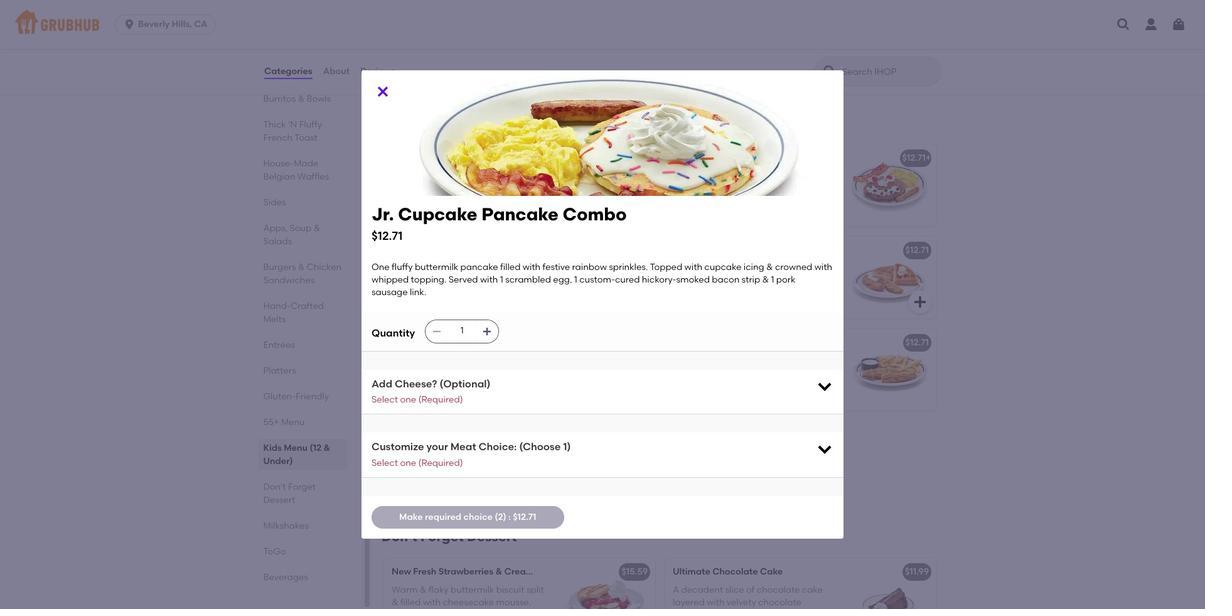 Task type: vqa. For each thing, say whether or not it's contained in the screenshot.
16th
no



Task type: describe. For each thing, give the bounding box(es) containing it.
svg image inside beverly hills, ca button
[[123, 18, 136, 31]]

jr. mac & cheese
[[392, 337, 467, 348]]

cupcake
[[705, 262, 742, 272]]

customize your meat choice: (choose 1) select one (required)
[[372, 441, 571, 469]]

1 right egg,
[[575, 274, 578, 285]]

1 vertical spatial dessert
[[467, 529, 517, 545]]

ranch.
[[771, 394, 798, 404]]

dollar
[[434, 171, 459, 181]]

with left festive
[[523, 262, 541, 272]]

jr. cheeseburger
[[392, 430, 466, 440]]

made
[[294, 158, 319, 169]]

side
[[741, 394, 759, 404]]

topping.
[[411, 274, 447, 285]]

ultimate chocolate cake
[[673, 567, 783, 577]]

rainbow
[[573, 262, 607, 272]]

of inside the two buttermilk crispy chicken breast strips made with all-natural chicken. served with mott's© applesauce or french fries & a side of ranch.
[[761, 394, 769, 404]]

buttermilk inside the two buttermilk crispy chicken breast strips made with all-natural chicken. served with mott's© applesauce or french fries & a side of ranch.
[[692, 355, 736, 366]]

breast for two buttermilk crispy chicken breast strips made with all-natural chicken. served with mott's© applesauce or french fries & a side of ranch.
[[801, 355, 828, 366]]

with inside 'two buttermilk crispy chicken breast strips, made with all-natural chicken & 2 house-made belgian waffle quarters.'
[[728, 276, 746, 286]]

velvety
[[727, 597, 757, 608]]

55+ menu
[[264, 417, 305, 428]]

0 vertical spatial dessert
[[264, 495, 296, 506]]

smoked inside one fluffy buttermilk pancake filled with festive rainbow sprinkles. topped with cupcake icing & crowned with whipped topping. served with 1 scrambled egg, 1 custom-cured hickory-smoked bacon strip & 1 pork sausage link.
[[677, 274, 710, 285]]

buttermilk inside warm & flaky buttermilk biscuit split & filled with cheesecake mousse
[[451, 585, 495, 595]]

jr. for cheeseburger
[[392, 430, 403, 440]]

a
[[673, 585, 680, 595]]

applesauce
[[767, 381, 818, 391]]

jr. cheeseburger image
[[562, 422, 656, 503]]

buttermilk inside five silver dollar buttermilk pancakes, 1 scrambled egg & 1 custom-cured hickory-smoked bacon strip.
[[461, 171, 504, 181]]

jr. cupcake pancake combo image
[[562, 237, 656, 319]]

strips
[[673, 368, 696, 379]]

$15.59
[[622, 567, 648, 577]]

hickory- inside one fluffy buttermilk pancake filled with festive rainbow sprinkles. topped with cupcake icing & crowned with whipped topping. served with 1 scrambled egg, 1 custom-cured hickory-smoked bacon strip & 1 pork sausage link.
[[642, 274, 677, 285]]

1 vertical spatial chicken
[[794, 276, 828, 286]]

select inside add cheese? (optional) select one (required)
[[372, 394, 398, 405]]

burger
[[442, 460, 471, 471]]

crafted
[[291, 301, 324, 312]]

$12.71 + for happy face® pancake combo
[[903, 153, 932, 164]]

crowned
[[776, 262, 813, 272]]

1 horizontal spatial forget
[[421, 529, 464, 545]]

1 horizontal spatial svg image
[[913, 295, 928, 310]]

beverly hills, ca button
[[115, 14, 221, 35]]

thick 'n fluffy french toast
[[264, 119, 323, 143]]

soup
[[290, 223, 312, 234]]

warm & flaky buttermilk biscuit split & filled with cheesecake mousse
[[392, 585, 544, 609]]

1 vertical spatial chicken
[[686, 337, 722, 348]]

cake
[[803, 585, 823, 595]]

fries,
[[423, 46, 443, 56]]

whipped
[[372, 274, 409, 285]]

chocolate
[[713, 567, 758, 577]]

all- inside the carved all-natural roasted turkey breast topped with turkey gravy.
[[707, 33, 721, 44]]

served inside the two buttermilk crispy chicken breast strips made with all-natural chicken. served with mott's© applesauce or french fries & a side of ranch.
[[673, 381, 703, 391]]

silver 5
[[392, 153, 423, 164]]

with inside the carved all-natural roasted turkey breast topped with turkey gravy.
[[736, 46, 754, 56]]

1 vertical spatial don't
[[382, 529, 418, 545]]

$12.71 + for silver 5
[[622, 153, 650, 164]]

natural
[[406, 448, 439, 458]]

two buttermilk crispy chicken breast strips made with all-natural chicken. served with mott's© applesauce or french fries & a side of ranch.
[[673, 355, 828, 404]]

& inside kids menu (12 & under)
[[324, 443, 331, 453]]

1 horizontal spatial turkey
[[789, 33, 815, 44]]

jr. for mac
[[392, 337, 403, 348]]

apps, soup & salads
[[264, 223, 321, 247]]

0 vertical spatial kids
[[382, 115, 411, 131]]

jr. cupcake pancake combo $12.71
[[372, 203, 627, 243]]

mac
[[405, 337, 424, 348]]

two for two buttermilk crispy chicken breast strips, made with all-natural chicken & 2 house-made belgian waffle quarters.
[[673, 263, 690, 274]]

breast inside the carved all-natural roasted turkey breast topped with turkey gravy.
[[673, 46, 701, 56]]

choice
[[491, 448, 522, 458]]

with down pancake
[[480, 274, 498, 285]]

fries
[[705, 394, 722, 404]]

burritos
[[264, 94, 296, 104]]

'n
[[289, 119, 298, 130]]

dinner
[[750, 337, 779, 348]]

applesauce. inside creamy and cheesy, served with motts® applesauce.
[[429, 368, 483, 379]]

1 vertical spatial made
[[718, 288, 744, 299]]

under) inside kids menu (12 & under)
[[264, 456, 294, 467]]

1)
[[564, 441, 571, 453]]

milkshakes
[[264, 521, 309, 531]]

fluffy
[[392, 262, 413, 272]]

strips
[[724, 337, 748, 348]]

Input item quantity number field
[[449, 320, 476, 343]]

toast
[[295, 133, 318, 143]]

& inside burgers & chicken sandwiches
[[298, 262, 305, 273]]

biscuit
[[497, 585, 525, 595]]

ca
[[194, 19, 208, 30]]

5
[[417, 153, 423, 164]]

new
[[392, 567, 411, 577]]

slice
[[726, 585, 745, 595]]

link.
[[410, 287, 427, 298]]

0 horizontal spatial forget
[[289, 482, 316, 492]]

salads
[[264, 236, 293, 247]]

fresh
[[413, 567, 437, 577]]

all- for two buttermilk crispy chicken breast strips, made with all-natural chicken & 2 house-made belgian waffle quarters.
[[748, 276, 762, 286]]

french inside 2 crispy battered fish served with french fries, tartar sauce & a lemon wedge.
[[392, 46, 421, 56]]

buttermilk inside one fluffy buttermilk pancake filled with festive rainbow sprinkles. topped with cupcake icing & crowned with whipped topping. served with 1 scrambled egg, 1 custom-cured hickory-smoked bacon strip & 1 pork sausage link.
[[415, 262, 459, 272]]

about button
[[323, 49, 351, 94]]

0 vertical spatial kids menu (12 & under)
[[382, 115, 534, 131]]

motts®
[[392, 368, 427, 379]]

strips,
[[673, 276, 698, 286]]

meat
[[451, 441, 477, 453]]

cured inside five silver dollar buttermilk pancakes, 1 scrambled egg & 1 custom-cured hickory-smoked bacon strip.
[[428, 196, 452, 207]]

flaky
[[429, 585, 449, 595]]

1 down dollar at left top
[[438, 183, 441, 194]]

beverly
[[138, 19, 170, 30]]

motts®
[[493, 460, 521, 471]]

0 vertical spatial don't
[[264, 482, 286, 492]]

& inside five silver dollar buttermilk pancakes, 1 scrambled egg & 1 custom-cured hickory-smoked bacon strip.
[[510, 183, 517, 194]]

pancake for cupcake
[[482, 203, 559, 225]]

with inside creamy and cheesy, served with motts® applesauce.
[[512, 355, 530, 366]]

cake
[[761, 567, 783, 577]]

waffles
[[298, 171, 330, 182]]

all-natural 100% usda choice black angus beef burger with motts® applesauce.
[[392, 448, 547, 484]]

gluten-
[[264, 391, 296, 402]]

happy face® pancake combo image
[[843, 145, 937, 226]]

warm
[[392, 585, 418, 595]]

jr. chicken & waffles image
[[843, 237, 937, 319]]

$12.71 inside jr. cupcake pancake combo $12.71
[[372, 228, 403, 243]]

applesauce. inside all-natural 100% usda choice black angus beef burger with motts® applesauce.
[[392, 473, 445, 484]]

jr. chicken strips dinner image
[[843, 329, 937, 411]]

choice
[[464, 512, 493, 523]]

sausage
[[372, 287, 408, 298]]

0 horizontal spatial svg image
[[817, 377, 834, 395]]

natural for two buttermilk crispy chicken breast strips made with all-natural chicken. served with mott's© applesauce or french fries & a side of ranch.
[[759, 368, 790, 379]]

bacon inside one fluffy buttermilk pancake filled with festive rainbow sprinkles. topped with cupcake icing & crowned with whipped topping. served with 1 scrambled egg, 1 custom-cured hickory-smoked bacon strip & 1 pork sausage link.
[[712, 274, 740, 285]]

smoked inside five silver dollar buttermilk pancakes, 1 scrambled egg & 1 custom-cured hickory-smoked bacon strip.
[[489, 196, 522, 207]]

add cheese? (optional) select one (required)
[[372, 378, 491, 405]]

entrées
[[264, 340, 295, 350]]

with inside a decadent slice of chocolate cake layered with velvety chocolat
[[707, 597, 725, 608]]

new fresh strawberries & cream biscuit image
[[562, 559, 656, 609]]

crispy inside 2 crispy battered fish served with french fries, tartar sauce & a lemon wedge.
[[399, 33, 424, 44]]

topped
[[650, 262, 683, 272]]

pancakes,
[[392, 183, 436, 194]]

made for strips
[[698, 368, 723, 379]]

bacon inside five silver dollar buttermilk pancakes, 1 scrambled egg & 1 custom-cured hickory-smoked bacon strip.
[[392, 209, 420, 220]]

apps,
[[264, 223, 288, 234]]

wedge.
[[392, 59, 423, 69]]

(choose
[[520, 441, 561, 453]]

0 vertical spatial don't forget dessert
[[264, 482, 316, 506]]

with up strips,
[[685, 262, 703, 272]]

with up mott's© on the bottom right of page
[[726, 368, 743, 379]]

cheeseburger
[[405, 430, 466, 440]]

melts
[[264, 314, 286, 325]]

two for two buttermilk crispy chicken breast strips made with all-natural chicken. served with mott's© applesauce or french fries & a side of ranch.
[[673, 355, 690, 366]]

carved all-natural roasted turkey breast topped with turkey gravy. button
[[666, 7, 937, 89]]

& inside 'two buttermilk crispy chicken breast strips, made with all-natural chicken & 2 house-made belgian waffle quarters.'
[[673, 288, 680, 299]]

strawberries
[[439, 567, 494, 577]]

five silver dollar buttermilk pancakes, 1 scrambled egg & 1 custom-cured hickory-smoked bacon strip.
[[392, 171, 522, 220]]



Task type: locate. For each thing, give the bounding box(es) containing it.
0 vertical spatial turkey
[[789, 33, 815, 44]]

all- up topped
[[707, 33, 721, 44]]

made inside the two buttermilk crispy chicken breast strips made with all-natural chicken. served with mott's© applesauce or french fries & a side of ranch.
[[698, 368, 723, 379]]

burgers
[[264, 262, 296, 273]]

0 horizontal spatial kids menu (12 & under)
[[264, 443, 331, 467]]

0 vertical spatial (12
[[453, 115, 472, 131]]

filled inside one fluffy buttermilk pancake filled with festive rainbow sprinkles. topped with cupcake icing & crowned with whipped topping. served with 1 scrambled egg, 1 custom-cured hickory-smoked bacon strip & 1 pork sausage link.
[[501, 262, 521, 272]]

2 vertical spatial french
[[673, 394, 703, 404]]

1 horizontal spatial under)
[[489, 115, 534, 131]]

2 inside 2 crispy battered fish served with french fries, tartar sauce & a lemon wedge.
[[392, 33, 397, 44]]

pancake down 'egg'
[[482, 203, 559, 225]]

dessert down (2)
[[467, 529, 517, 545]]

0 vertical spatial of
[[761, 394, 769, 404]]

kids
[[382, 115, 411, 131], [264, 443, 282, 453]]

two inside 'two buttermilk crispy chicken breast strips, made with all-natural chicken & 2 house-made belgian waffle quarters.'
[[673, 263, 690, 274]]

0 horizontal spatial dessert
[[264, 495, 296, 506]]

0 horizontal spatial don't
[[264, 482, 286, 492]]

0 vertical spatial pancake
[[732, 153, 770, 164]]

2 up "wedge."
[[392, 33, 397, 44]]

0 horizontal spatial a
[[509, 46, 515, 56]]

jr. up strips
[[673, 337, 684, 348]]

0 horizontal spatial (12
[[310, 443, 322, 453]]

jr. mac & cheese image
[[562, 329, 656, 411]]

served right cheesy,
[[481, 355, 510, 366]]

natural inside the carved all-natural roasted turkey breast topped with turkey gravy.
[[721, 33, 752, 44]]

1 vertical spatial menu
[[282, 417, 305, 428]]

1 down jr. cupcake pancake combo $12.71
[[500, 274, 504, 285]]

buttermilk down jr. chicken strips dinner
[[692, 355, 736, 366]]

1 (required) from the top
[[419, 394, 463, 405]]

make
[[400, 512, 423, 523]]

breast for two buttermilk crispy chicken breast strips, made with all-natural chicken & 2 house-made belgian waffle quarters.
[[801, 263, 828, 274]]

with down decadent
[[707, 597, 725, 608]]

one down cheese?
[[400, 394, 417, 405]]

select
[[372, 394, 398, 405], [372, 458, 398, 469]]

hand-
[[264, 301, 291, 312]]

(required) down the your
[[419, 458, 463, 469]]

2 $12.71 + from the left
[[903, 153, 932, 164]]

a inside 2 crispy battered fish served with french fries, tartar sauce & a lemon wedge.
[[509, 46, 515, 56]]

turkey down the roasted on the right top
[[756, 46, 783, 56]]

svg image
[[1117, 17, 1132, 32], [1172, 17, 1187, 32], [123, 18, 136, 31], [376, 84, 391, 99], [432, 326, 442, 336], [483, 326, 493, 336], [817, 441, 834, 458]]

1 vertical spatial (12
[[310, 443, 322, 453]]

2 vertical spatial chicken
[[765, 355, 799, 366]]

chicken for two buttermilk crispy chicken breast strips made with all-natural chicken. served with mott's© applesauce or french fries & a side of ranch.
[[765, 355, 799, 366]]

chicken up pork at the top of page
[[765, 263, 799, 274]]

gluten-friendly
[[264, 391, 330, 402]]

0 vertical spatial scrambled
[[443, 183, 489, 194]]

combo inside jr. cupcake pancake combo $12.71
[[563, 203, 627, 225]]

served up "sauce"
[[483, 33, 511, 44]]

sauce
[[472, 46, 498, 56]]

2 crispy battered fish served with french fries, tartar sauce & a lemon wedge. button
[[384, 7, 656, 89]]

and
[[428, 355, 445, 366]]

1 select from the top
[[372, 394, 398, 405]]

Search IHOP search field
[[842, 66, 938, 78]]

cheese?
[[395, 378, 437, 390]]

two up strips,
[[673, 263, 690, 274]]

bacon
[[392, 209, 420, 220], [712, 274, 740, 285]]

togo
[[264, 546, 286, 557]]

0 horizontal spatial served
[[449, 274, 478, 285]]

+ for happy face® pancake combo
[[926, 153, 932, 164]]

chicken up sandwiches
[[307, 262, 342, 273]]

main navigation navigation
[[0, 0, 1206, 49]]

0 vertical spatial bacon
[[392, 209, 420, 220]]

smoked down 'egg'
[[489, 196, 522, 207]]

categories button
[[264, 49, 313, 94]]

house-
[[689, 288, 718, 299]]

with inside all-natural 100% usda choice black angus beef burger with motts® applesauce.
[[473, 460, 491, 471]]

all- inside 'two buttermilk crispy chicken breast strips, made with all-natural chicken & 2 house-made belgian waffle quarters.'
[[748, 276, 762, 286]]

buttermilk inside 'two buttermilk crispy chicken breast strips, made with all-natural chicken & 2 house-made belgian waffle quarters.'
[[692, 263, 736, 274]]

1 vertical spatial bacon
[[712, 274, 740, 285]]

chicken down 'dinner'
[[765, 355, 799, 366]]

all-
[[707, 33, 721, 44], [748, 276, 762, 286], [746, 368, 759, 379]]

1 vertical spatial crispy
[[738, 263, 763, 274]]

with inside warm & flaky buttermilk biscuit split & filled with cheesecake mousse
[[423, 597, 441, 608]]

1 $12.71 + from the left
[[622, 153, 650, 164]]

thick
[[264, 119, 287, 130]]

0 horizontal spatial smoked
[[489, 196, 522, 207]]

with up lemon
[[513, 33, 531, 44]]

$12.71
[[622, 153, 645, 164], [903, 153, 926, 164], [372, 228, 403, 243], [906, 245, 930, 256], [625, 337, 648, 348], [906, 337, 930, 348], [625, 430, 648, 440], [513, 512, 537, 523]]

55+
[[264, 417, 280, 428]]

1 horizontal spatial +
[[926, 153, 932, 164]]

1 vertical spatial a
[[733, 394, 739, 404]]

1 vertical spatial smoked
[[677, 274, 710, 285]]

black
[[524, 448, 547, 458]]

& inside 2 crispy battered fish served with french fries, tartar sauce & a lemon wedge.
[[500, 46, 507, 56]]

custom- inside one fluffy buttermilk pancake filled with festive rainbow sprinkles. topped with cupcake icing & crowned with whipped topping. served with 1 scrambled egg, 1 custom-cured hickory-smoked bacon strip & 1 pork sausage link.
[[580, 274, 616, 285]]

1 horizontal spatial custom-
[[580, 274, 616, 285]]

served inside one fluffy buttermilk pancake filled with festive rainbow sprinkles. topped with cupcake icing & crowned with whipped topping. served with 1 scrambled egg, 1 custom-cured hickory-smoked bacon strip & 1 pork sausage link.
[[449, 274, 478, 285]]

0 horizontal spatial filled
[[401, 597, 421, 608]]

bacon left strip.
[[392, 209, 420, 220]]

chicken inside the two buttermilk crispy chicken breast strips made with all-natural chicken. served with mott's© applesauce or french fries & a side of ranch.
[[765, 355, 799, 366]]

0 vertical spatial crispy
[[399, 33, 424, 44]]

1 vertical spatial don't forget dessert
[[382, 529, 517, 545]]

1 vertical spatial breast
[[801, 263, 828, 274]]

2 two from the top
[[673, 355, 690, 366]]

1 vertical spatial turkey
[[756, 46, 783, 56]]

two inside the two buttermilk crispy chicken breast strips made with all-natural chicken. served with mott's© applesauce or french fries & a side of ranch.
[[673, 355, 690, 366]]

smoked up house-
[[677, 274, 710, 285]]

1 horizontal spatial don't
[[382, 529, 418, 545]]

or
[[820, 381, 828, 391]]

belgian inside house-made belgian waffles
[[264, 171, 296, 182]]

kids menu (12 & under) down 55+ menu
[[264, 443, 331, 467]]

1 vertical spatial forget
[[421, 529, 464, 545]]

& inside apps, soup & salads
[[314, 223, 321, 234]]

breast inside 'two buttermilk crispy chicken breast strips, made with all-natural chicken & 2 house-made belgian waffle quarters.'
[[801, 263, 828, 274]]

cured down the sprinkles.
[[616, 274, 640, 285]]

0 horizontal spatial french
[[264, 133, 293, 143]]

0 vertical spatial combo
[[773, 153, 805, 164]]

filled down warm
[[401, 597, 421, 608]]

natural up topped
[[721, 33, 752, 44]]

crispy for two buttermilk crispy chicken breast strips, made with all-natural chicken & 2 house-made belgian waffle quarters.
[[738, 263, 763, 274]]

(required) inside add cheese? (optional) select one (required)
[[419, 394, 463, 405]]

filled right pancake
[[501, 262, 521, 272]]

menu down 55+ menu
[[284, 443, 308, 453]]

with inside 2 crispy battered fish served with french fries, tartar sauce & a lemon wedge.
[[513, 33, 531, 44]]

1 horizontal spatial kids
[[382, 115, 411, 131]]

dessert up 'milkshakes' on the left bottom of page
[[264, 495, 296, 506]]

with right cheesy,
[[512, 355, 530, 366]]

filled inside warm & flaky buttermilk biscuit split & filled with cheesecake mousse
[[401, 597, 421, 608]]

0 vertical spatial chicken
[[307, 262, 342, 273]]

0 horizontal spatial 2
[[392, 33, 397, 44]]

(required) inside customize your meat choice: (choose 1) select one (required)
[[419, 458, 463, 469]]

icing
[[744, 262, 765, 272]]

jr. for chicken
[[673, 337, 684, 348]]

a
[[509, 46, 515, 56], [733, 394, 739, 404]]

1 vertical spatial scrambled
[[506, 274, 551, 285]]

(12 inside kids menu (12 & under)
[[310, 443, 322, 453]]

1 vertical spatial svg image
[[817, 377, 834, 395]]

all-
[[392, 448, 406, 458]]

1 vertical spatial of
[[747, 585, 755, 595]]

applesauce. down cheesy,
[[429, 368, 483, 379]]

a left "side"
[[733, 394, 739, 404]]

served inside creamy and cheesy, served with motts® applesauce.
[[481, 355, 510, 366]]

made down strip
[[718, 288, 744, 299]]

applesauce. down beef
[[392, 473, 445, 484]]

0 horizontal spatial belgian
[[264, 171, 296, 182]]

crispy down 'dinner'
[[738, 355, 763, 366]]

2 vertical spatial natural
[[759, 368, 790, 379]]

natural inside 'two buttermilk crispy chicken breast strips, made with all-natural chicken & 2 house-made belgian waffle quarters.'
[[762, 276, 792, 286]]

0 vertical spatial cured
[[428, 196, 452, 207]]

one down customize
[[400, 458, 417, 469]]

breast inside the two buttermilk crispy chicken breast strips made with all-natural chicken. served with mott's© applesauce or french fries & a side of ranch.
[[801, 355, 828, 366]]

& inside the two buttermilk crispy chicken breast strips made with all-natural chicken. served with mott's© applesauce or french fries & a side of ranch.
[[725, 394, 731, 404]]

0 vertical spatial natural
[[721, 33, 752, 44]]

don't down make
[[382, 529, 418, 545]]

one
[[400, 394, 417, 405], [400, 458, 417, 469]]

all- down icing
[[748, 276, 762, 286]]

0 horizontal spatial hickory-
[[454, 196, 489, 207]]

1 horizontal spatial dessert
[[467, 529, 517, 545]]

breast up chicken.
[[801, 355, 828, 366]]

0 horizontal spatial bacon
[[392, 209, 420, 220]]

pancake for face®
[[732, 153, 770, 164]]

0 horizontal spatial pancake
[[482, 203, 559, 225]]

ultimate chocolate cake image
[[843, 559, 937, 609]]

svg image
[[913, 295, 928, 310], [817, 377, 834, 395]]

of
[[761, 394, 769, 404], [747, 585, 755, 595]]

combo for cupcake
[[563, 203, 627, 225]]

1 vertical spatial all-
[[748, 276, 762, 286]]

beverages
[[264, 572, 309, 583]]

1 left pork at the top of page
[[772, 274, 775, 285]]

a inside the two buttermilk crispy chicken breast strips made with all-natural chicken. served with mott's© applesauce or french fries & a side of ranch.
[[733, 394, 739, 404]]

2 inside 'two buttermilk crispy chicken breast strips, made with all-natural chicken & 2 house-made belgian waffle quarters.'
[[682, 288, 687, 299]]

kids down the 55+
[[264, 443, 282, 453]]

0 vertical spatial all-
[[707, 33, 721, 44]]

0 horizontal spatial turkey
[[756, 46, 783, 56]]

jr. chicken strips dinner
[[673, 337, 779, 348]]

(optional)
[[440, 378, 491, 390]]

hickory- inside five silver dollar buttermilk pancakes, 1 scrambled egg & 1 custom-cured hickory-smoked bacon strip.
[[454, 196, 489, 207]]

1 horizontal spatial filled
[[501, 262, 521, 272]]

sides
[[264, 197, 286, 208]]

2
[[392, 33, 397, 44], [682, 288, 687, 299]]

made
[[700, 276, 726, 286], [718, 288, 744, 299], [698, 368, 723, 379]]

customize
[[372, 441, 424, 453]]

chicken.
[[792, 368, 828, 379]]

with down the "cupcake" at the top
[[728, 276, 746, 286]]

all- for two buttermilk crispy chicken breast strips made with all-natural chicken. served with mott's© applesauce or french fries & a side of ranch.
[[746, 368, 759, 379]]

chicken left strips
[[686, 337, 722, 348]]

reviews
[[361, 66, 396, 77]]

1 vertical spatial hickory-
[[642, 274, 677, 285]]

one inside add cheese? (optional) select one (required)
[[400, 394, 417, 405]]

bacon down the "cupcake" at the top
[[712, 274, 740, 285]]

house-
[[264, 158, 294, 169]]

chocolate
[[757, 585, 801, 595]]

all- up mott's© on the bottom right of page
[[746, 368, 759, 379]]

(12 down friendly
[[310, 443, 322, 453]]

0 vertical spatial 2
[[392, 33, 397, 44]]

1 vertical spatial pancake
[[482, 203, 559, 225]]

:
[[509, 512, 511, 523]]

chicken inside burgers & chicken sandwiches
[[307, 262, 342, 273]]

0 vertical spatial served
[[483, 33, 511, 44]]

don't
[[264, 482, 286, 492], [382, 529, 418, 545]]

0 vertical spatial menu
[[414, 115, 450, 131]]

1 horizontal spatial hickory-
[[642, 274, 677, 285]]

gravy.
[[785, 46, 810, 56]]

crispy inside the two buttermilk crispy chicken breast strips made with all-natural chicken. served with mott's© applesauce or french fries & a side of ranch.
[[738, 355, 763, 366]]

select down add
[[372, 394, 398, 405]]

made for strips,
[[700, 276, 726, 286]]

cheesecake
[[443, 597, 494, 608]]

100%
[[441, 448, 463, 458]]

buttermilk
[[461, 171, 504, 181], [415, 262, 459, 272], [692, 263, 736, 274], [692, 355, 736, 366], [451, 585, 495, 595]]

belgian inside 'two buttermilk crispy chicken breast strips, made with all-natural chicken & 2 house-made belgian waffle quarters.'
[[746, 288, 778, 299]]

1 horizontal spatial kids menu (12 & under)
[[382, 115, 534, 131]]

french inside the two buttermilk crispy chicken breast strips made with all-natural chicken. served with mott's© applesauce or french fries & a side of ranch.
[[673, 394, 703, 404]]

0 horizontal spatial combo
[[563, 203, 627, 225]]

2 + from the left
[[926, 153, 932, 164]]

creamy and cheesy, served with motts® applesauce.
[[392, 355, 530, 379]]

quarters.
[[673, 301, 712, 312]]

one
[[372, 262, 390, 272]]

1 vertical spatial belgian
[[746, 288, 778, 299]]

1 horizontal spatial pancake
[[732, 153, 770, 164]]

0 horizontal spatial of
[[747, 585, 755, 595]]

menu
[[414, 115, 450, 131], [282, 417, 305, 428], [284, 443, 308, 453]]

don't forget dessert
[[264, 482, 316, 506], [382, 529, 517, 545]]

breast up waffle
[[801, 263, 828, 274]]

scrambled down dollar at left top
[[443, 183, 489, 194]]

smoked
[[489, 196, 522, 207], [677, 274, 710, 285]]

don't up 'milkshakes' on the left bottom of page
[[264, 482, 286, 492]]

cheese
[[435, 337, 467, 348]]

required
[[425, 512, 462, 523]]

served inside 2 crispy battered fish served with french fries, tartar sauce & a lemon wedge.
[[483, 33, 511, 44]]

friendly
[[296, 391, 330, 402]]

topped
[[703, 46, 734, 56]]

(12
[[453, 115, 472, 131], [310, 443, 322, 453]]

2 select from the top
[[372, 458, 398, 469]]

forget up 'milkshakes' on the left bottom of page
[[289, 482, 316, 492]]

1 vertical spatial kids
[[264, 443, 282, 453]]

natural for two buttermilk crispy chicken breast strips, made with all-natural chicken & 2 house-made belgian waffle quarters.
[[762, 276, 792, 286]]

buttermilk up 'egg'
[[461, 171, 504, 181]]

happy face® pancake combo
[[673, 153, 805, 164]]

turkey up gravy.
[[789, 33, 815, 44]]

french down the thick
[[264, 133, 293, 143]]

cream
[[505, 567, 534, 577]]

55+ all-natural roasted turkey image
[[843, 7, 937, 89]]

2 down strips,
[[682, 288, 687, 299]]

1 horizontal spatial scrambled
[[506, 274, 551, 285]]

0 vertical spatial served
[[449, 274, 478, 285]]

custom- down the pancakes,
[[392, 196, 428, 207]]

with down usda at the left of the page
[[473, 460, 491, 471]]

(required) down (optional)
[[419, 394, 463, 405]]

new fresh strawberries & cream biscuit
[[392, 567, 566, 577]]

cured up strip.
[[428, 196, 452, 207]]

custom- down rainbow
[[580, 274, 616, 285]]

2 one from the top
[[400, 458, 417, 469]]

french inside thick 'n fluffy french toast
[[264, 133, 293, 143]]

menu inside kids menu (12 & under)
[[284, 443, 308, 453]]

battered
[[426, 33, 464, 44]]

1
[[438, 183, 441, 194], [519, 183, 522, 194], [500, 274, 504, 285], [575, 274, 578, 285], [772, 274, 775, 285]]

1 horizontal spatial (12
[[453, 115, 472, 131]]

under)
[[489, 115, 534, 131], [264, 456, 294, 467]]

natural up waffle
[[762, 276, 792, 286]]

0 horizontal spatial don't forget dessert
[[264, 482, 316, 506]]

$12.71 +
[[622, 153, 650, 164], [903, 153, 932, 164]]

0 vertical spatial applesauce.
[[429, 368, 483, 379]]

0 vertical spatial svg image
[[913, 295, 928, 310]]

don't forget dessert up 'milkshakes' on the left bottom of page
[[264, 482, 316, 506]]

1 horizontal spatial served
[[673, 381, 703, 391]]

made up house-
[[700, 276, 726, 286]]

served down pancake
[[449, 274, 478, 285]]

cupcake
[[398, 203, 478, 225]]

pancake inside jr. cupcake pancake combo $12.71
[[482, 203, 559, 225]]

0 vertical spatial smoked
[[489, 196, 522, 207]]

0 horizontal spatial kids
[[264, 443, 282, 453]]

silver 5 image
[[562, 145, 656, 226]]

with down flaky
[[423, 597, 441, 608]]

french up "wedge."
[[392, 46, 421, 56]]

1 horizontal spatial cured
[[616, 274, 640, 285]]

1 horizontal spatial chicken
[[686, 337, 722, 348]]

select down customize
[[372, 458, 398, 469]]

1 one from the top
[[400, 394, 417, 405]]

one inside customize your meat choice: (choose 1) select one (required)
[[400, 458, 417, 469]]

2 vertical spatial breast
[[801, 355, 828, 366]]

cured inside one fluffy buttermilk pancake filled with festive rainbow sprinkles. topped with cupcake icing & crowned with whipped topping. served with 1 scrambled egg, 1 custom-cured hickory-smoked bacon strip & 1 pork sausage link.
[[616, 274, 640, 285]]

custom-
[[392, 196, 428, 207], [580, 274, 616, 285]]

2 crispy battered fish served with french fries, tartar sauce & a lemon wedge.
[[392, 33, 543, 69]]

2 vertical spatial all-
[[746, 368, 759, 379]]

platters
[[264, 366, 297, 376]]

usda
[[465, 448, 489, 458]]

0 horizontal spatial custom-
[[392, 196, 428, 207]]

crispy up strip
[[738, 263, 763, 274]]

2 (required) from the top
[[419, 458, 463, 469]]

don't forget dessert down required
[[382, 529, 517, 545]]

belgian down the house- at the top of page
[[264, 171, 296, 182]]

scrambled inside one fluffy buttermilk pancake filled with festive rainbow sprinkles. topped with cupcake icing & crowned with whipped topping. served with 1 scrambled egg, 1 custom-cured hickory-smoked bacon strip & 1 pork sausage link.
[[506, 274, 551, 285]]

1 two from the top
[[673, 263, 690, 274]]

with right topped
[[736, 46, 754, 56]]

0 horizontal spatial under)
[[264, 456, 294, 467]]

natural up applesauce
[[759, 368, 790, 379]]

a left lemon
[[509, 46, 515, 56]]

55+ crispy fish image
[[562, 7, 656, 89]]

waffle
[[780, 288, 806, 299]]

jr. for cupcake
[[372, 203, 394, 225]]

hickory- down dollar at left top
[[454, 196, 489, 207]]

select inside customize your meat choice: (choose 1) select one (required)
[[372, 458, 398, 469]]

quantity
[[372, 327, 415, 339]]

hickory- down "topped"
[[642, 274, 677, 285]]

creamy
[[392, 355, 426, 366]]

0 horizontal spatial +
[[645, 153, 650, 164]]

1 vertical spatial (required)
[[419, 458, 463, 469]]

of right "side"
[[761, 394, 769, 404]]

five
[[392, 171, 409, 181]]

1 right 'egg'
[[519, 183, 522, 194]]

breast down carved
[[673, 46, 701, 56]]

0 vertical spatial breast
[[673, 46, 701, 56]]

menu right the 55+
[[282, 417, 305, 428]]

search icon image
[[823, 64, 838, 79]]

1 horizontal spatial combo
[[773, 153, 805, 164]]

jr. inside jr. cupcake pancake combo $12.71
[[372, 203, 394, 225]]

strip
[[742, 274, 761, 285]]

jr. up customize
[[392, 430, 403, 440]]

crispy for two buttermilk crispy chicken breast strips made with all-natural chicken. served with mott's© applesauce or french fries & a side of ranch.
[[738, 355, 763, 366]]

1 vertical spatial custom-
[[580, 274, 616, 285]]

combo for face®
[[773, 153, 805, 164]]

0 vertical spatial custom-
[[392, 196, 428, 207]]

buttermilk up house-
[[692, 263, 736, 274]]

scrambled inside five silver dollar buttermilk pancakes, 1 scrambled egg & 1 custom-cured hickory-smoked bacon strip.
[[443, 183, 489, 194]]

all- inside the two buttermilk crispy chicken breast strips made with all-natural chicken. served with mott's© applesauce or french fries & a side of ranch.
[[746, 368, 759, 379]]

layered
[[673, 597, 705, 608]]

chicken
[[307, 262, 342, 273], [686, 337, 722, 348]]

1 horizontal spatial don't forget dessert
[[382, 529, 517, 545]]

with up fries
[[705, 381, 723, 391]]

jr. left mac
[[392, 337, 403, 348]]

0 vertical spatial two
[[673, 263, 690, 274]]

0 vertical spatial select
[[372, 394, 398, 405]]

two up strips
[[673, 355, 690, 366]]

1 vertical spatial kids menu (12 & under)
[[264, 443, 331, 467]]

pancake right the face®
[[732, 153, 770, 164]]

(required)
[[419, 394, 463, 405], [419, 458, 463, 469]]

kids up silver
[[382, 115, 411, 131]]

1 + from the left
[[645, 153, 650, 164]]

of inside a decadent slice of chocolate cake layered with velvety chocolat
[[747, 585, 755, 595]]

hand-crafted melts
[[264, 301, 324, 325]]

1 horizontal spatial a
[[733, 394, 739, 404]]

served
[[483, 33, 511, 44], [481, 355, 510, 366]]

1 horizontal spatial french
[[392, 46, 421, 56]]

with right crowned
[[815, 262, 833, 272]]

french left fries
[[673, 394, 703, 404]]

buttermilk up "cheesecake"
[[451, 585, 495, 595]]

(12 up dollar at left top
[[453, 115, 472, 131]]

crispy inside 'two buttermilk crispy chicken breast strips, made with all-natural chicken & 2 house-made belgian waffle quarters.'
[[738, 263, 763, 274]]

1 vertical spatial french
[[264, 133, 293, 143]]

1 horizontal spatial $12.71 +
[[903, 153, 932, 164]]

served down strips
[[673, 381, 703, 391]]

+ for silver 5
[[645, 153, 650, 164]]

natural inside the two buttermilk crispy chicken breast strips made with all-natural chicken. served with mott's© applesauce or french fries & a side of ranch.
[[759, 368, 790, 379]]

buttermilk up "topping."
[[415, 262, 459, 272]]

menu up 5
[[414, 115, 450, 131]]

chicken for two buttermilk crispy chicken breast strips, made with all-natural chicken & 2 house-made belgian waffle quarters.
[[765, 263, 799, 274]]

forget down required
[[421, 529, 464, 545]]

custom- inside five silver dollar buttermilk pancakes, 1 scrambled egg & 1 custom-cured hickory-smoked bacon strip.
[[392, 196, 428, 207]]

0 vertical spatial chicken
[[765, 263, 799, 274]]

fish
[[466, 33, 481, 44]]

1 horizontal spatial belgian
[[746, 288, 778, 299]]

crispy up the fries,
[[399, 33, 424, 44]]



